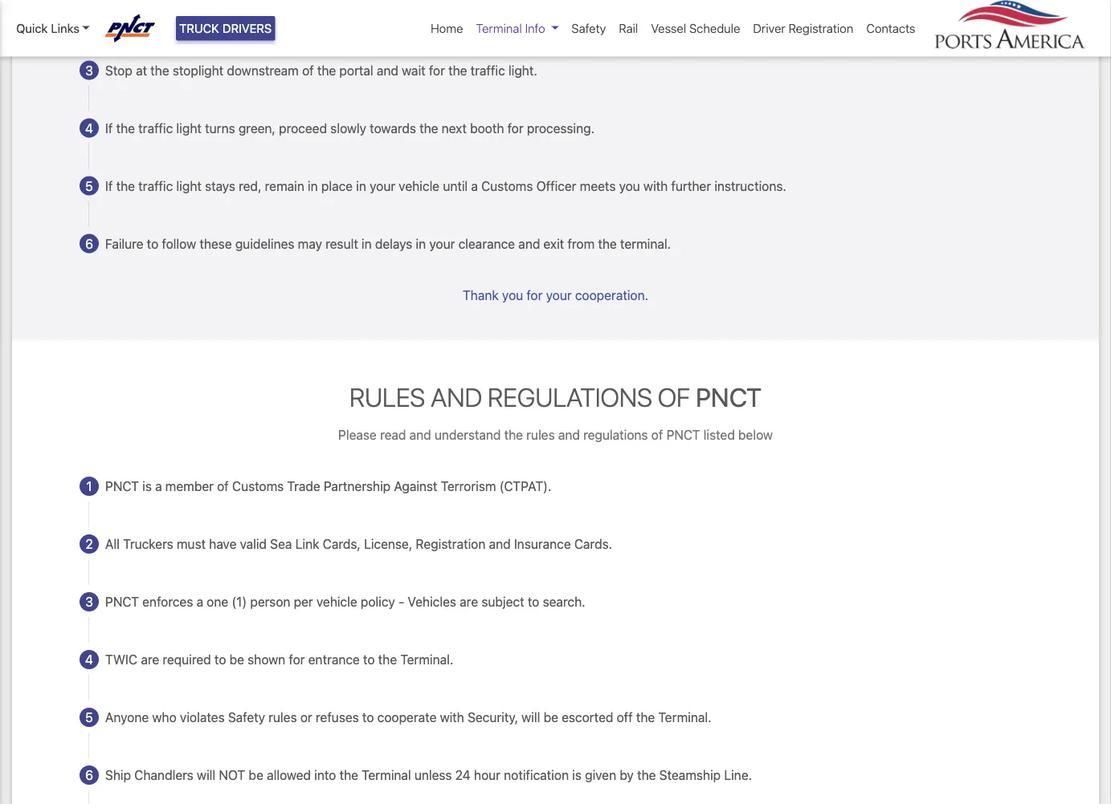Task type: locate. For each thing, give the bounding box(es) containing it.
trade
[[287, 479, 320, 494]]

1 vertical spatial rules
[[268, 710, 297, 726]]

5 for if the traffic light stays red, remain in place in your vehicle until a customs officer meets you with further instructions.
[[85, 178, 93, 194]]

you
[[390, 1, 409, 14], [619, 178, 640, 194], [502, 288, 523, 303]]

follow
[[162, 236, 196, 251]]

0 horizontal spatial rules
[[268, 710, 297, 726]]

line.
[[724, 768, 752, 784]]

is left the given
[[572, 768, 582, 784]]

the left "lane"
[[297, 1, 314, 14]]

1 horizontal spatial vehicle
[[399, 178, 440, 194]]

0 horizontal spatial your
[[370, 178, 395, 194]]

terminal left info
[[476, 21, 522, 35]]

not
[[219, 768, 245, 784]]

unless left 24
[[414, 768, 452, 784]]

2 3 from the top
[[85, 595, 93, 610]]

contacts
[[866, 21, 915, 35]]

1 vertical spatial your
[[429, 236, 455, 251]]

1 vertical spatial 4
[[85, 653, 93, 668]]

0 horizontal spatial terminal
[[362, 768, 411, 784]]

0 vertical spatial 5
[[85, 178, 93, 194]]

vessel schedule
[[651, 21, 740, 35]]

license,
[[364, 537, 412, 552]]

portal up truck drivers link
[[202, 1, 232, 14]]

1 vertical spatial regulations
[[583, 428, 648, 443]]

5 for anyone who violates safety rules or refuses to cooperate with security, will be escorted off the terminal.
[[85, 710, 93, 726]]

please read and understand the rules and regulations of pnct listed below
[[338, 428, 773, 443]]

light
[[176, 120, 202, 136], [176, 178, 202, 194]]

ahead
[[342, 1, 374, 14]]

in right delays
[[416, 236, 426, 251]]

safety
[[572, 21, 606, 35], [228, 710, 265, 726]]

terrorism
[[441, 479, 496, 494]]

cooperate
[[377, 710, 437, 726]]

1 vertical spatial terminal.
[[658, 710, 711, 726]]

1 horizontal spatial customs
[[481, 178, 533, 194]]

2 horizontal spatial be
[[544, 710, 558, 726]]

terminal.
[[400, 653, 453, 668], [658, 710, 711, 726]]

in left place at the top left
[[308, 178, 318, 194]]

2 vertical spatial your
[[546, 288, 572, 303]]

1 4 from the top
[[85, 120, 93, 136]]

0 horizontal spatial are
[[141, 653, 159, 668]]

be for unless
[[249, 768, 263, 784]]

3 for stop at the stoplight downstream of the portal and wait for the traffic light.
[[85, 63, 93, 78]]

terminal. down vehicles
[[400, 653, 453, 668]]

1 horizontal spatial is
[[412, 1, 420, 14]]

be left shown
[[229, 653, 244, 668]]

1 horizontal spatial unless
[[414, 768, 452, 784]]

0 vertical spatial registration
[[789, 21, 853, 35]]

customs
[[481, 178, 533, 194], [232, 479, 284, 494]]

a left one
[[196, 595, 203, 610]]

person
[[250, 595, 290, 610]]

0 vertical spatial regulations
[[488, 382, 652, 412]]

1 vertical spatial 6
[[85, 768, 93, 784]]

0 vertical spatial is
[[412, 1, 420, 14]]

customs left the trade
[[232, 479, 284, 494]]

0 vertical spatial safety
[[572, 21, 606, 35]]

2 vertical spatial be
[[249, 768, 263, 784]]

1 horizontal spatial you
[[502, 288, 523, 303]]

driver registration
[[753, 21, 853, 35]]

0 horizontal spatial registration
[[416, 537, 486, 552]]

unless right area
[[261, 1, 294, 14]]

have
[[209, 537, 237, 552]]

is left clear.
[[412, 1, 420, 14]]

1 vertical spatial terminal
[[362, 768, 411, 784]]

contacts link
[[860, 13, 922, 44]]

vehicle left until
[[399, 178, 440, 194]]

0 vertical spatial 4
[[85, 120, 93, 136]]

2 4 from the top
[[85, 653, 93, 668]]

officer
[[536, 178, 576, 194]]

per
[[294, 595, 313, 610]]

thank
[[463, 288, 499, 303]]

traffic left light.
[[471, 63, 505, 78]]

if down stop
[[105, 120, 113, 136]]

anyone who violates safety rules or refuses to cooperate with security, will be escorted off the terminal.
[[105, 710, 711, 726]]

these
[[199, 236, 232, 251]]

rules and regulations of pnct
[[350, 382, 762, 412]]

vehicle
[[399, 178, 440, 194], [316, 595, 357, 610]]

safety left rail
[[572, 21, 606, 35]]

subject
[[481, 595, 524, 610]]

instructions.
[[714, 178, 786, 194]]

you right thank at the top left of page
[[502, 288, 523, 303]]

3 left stop
[[85, 63, 93, 78]]

rules down rules and regulations of pnct
[[526, 428, 555, 443]]

0 vertical spatial 3
[[85, 63, 93, 78]]

2 5 from the top
[[85, 710, 93, 726]]

1 light from the top
[[176, 120, 202, 136]]

to left the search.
[[528, 595, 539, 610]]

4
[[85, 120, 93, 136], [85, 653, 93, 668]]

1 horizontal spatial rules
[[526, 428, 555, 443]]

1 vertical spatial traffic
[[138, 120, 173, 136]]

entrance
[[308, 653, 360, 668]]

traffic up follow
[[138, 178, 173, 194]]

one
[[207, 595, 228, 610]]

the right from
[[598, 236, 617, 251]]

1 if from the top
[[105, 120, 113, 136]]

0 vertical spatial be
[[229, 653, 244, 668]]

4 for twic are required to be shown for entrance to the terminal.
[[85, 653, 93, 668]]

and left exit
[[518, 236, 540, 251]]

by
[[620, 768, 634, 784]]

6
[[85, 236, 93, 251], [85, 768, 93, 784]]

registration down terrorism
[[416, 537, 486, 552]]

for right booth on the left of the page
[[507, 120, 524, 136]]

member
[[165, 479, 214, 494]]

a right until
[[471, 178, 478, 194]]

1 vertical spatial you
[[619, 178, 640, 194]]

truck
[[179, 21, 219, 35]]

if for if the traffic light turns green, proceed slowly towards the next booth for processing.
[[105, 120, 113, 136]]

the right into
[[339, 768, 358, 784]]

0 vertical spatial light
[[176, 120, 202, 136]]

the down stop
[[116, 120, 135, 136]]

1 vertical spatial if
[[105, 178, 113, 194]]

be
[[229, 653, 244, 668], [544, 710, 558, 726], [249, 768, 263, 784]]

1 horizontal spatial will
[[522, 710, 540, 726]]

1 horizontal spatial are
[[460, 595, 478, 610]]

proceed
[[279, 120, 327, 136]]

1 6 from the top
[[85, 236, 93, 251]]

driver
[[753, 21, 786, 35]]

2 if from the top
[[105, 178, 113, 194]]

steamship
[[659, 768, 721, 784]]

to right required
[[214, 653, 226, 668]]

pnct up 'listed'
[[696, 382, 762, 412]]

vessel
[[651, 21, 686, 35]]

is left 'member'
[[142, 479, 152, 494]]

0 vertical spatial 6
[[85, 236, 93, 251]]

at
[[136, 63, 147, 78]]

notification
[[504, 768, 569, 784]]

customs left officer on the top
[[481, 178, 533, 194]]

quick links
[[16, 21, 79, 35]]

0 vertical spatial are
[[460, 595, 478, 610]]

0 vertical spatial if
[[105, 120, 113, 136]]

0 vertical spatial a
[[471, 178, 478, 194]]

0 horizontal spatial is
[[142, 479, 152, 494]]

0 vertical spatial you
[[390, 1, 409, 14]]

1 horizontal spatial your
[[429, 236, 455, 251]]

0 vertical spatial with
[[643, 178, 668, 194]]

6 left failure
[[85, 236, 93, 251]]

1 3 from the top
[[85, 63, 93, 78]]

must
[[177, 537, 206, 552]]

regulations up please read and understand the rules and regulations of pnct listed below
[[488, 382, 652, 412]]

1 vertical spatial 3
[[85, 595, 93, 610]]

2 vertical spatial you
[[502, 288, 523, 303]]

2 light from the top
[[176, 178, 202, 194]]

1 horizontal spatial terminal.
[[658, 710, 711, 726]]

6 for failure to follow these guidelines may result in delays in your clearance and exit from the terminal.
[[85, 236, 93, 251]]

1 vertical spatial a
[[155, 479, 162, 494]]

1 vertical spatial vehicle
[[316, 595, 357, 610]]

green,
[[238, 120, 275, 136]]

0 horizontal spatial with
[[440, 710, 464, 726]]

safety right violates
[[228, 710, 265, 726]]

light left turns
[[176, 120, 202, 136]]

sea
[[270, 537, 292, 552]]

2 6 from the top
[[85, 768, 93, 784]]

1 vertical spatial will
[[197, 768, 215, 784]]

1 horizontal spatial safety
[[572, 21, 606, 35]]

for
[[429, 63, 445, 78], [507, 120, 524, 136], [527, 288, 543, 303], [289, 653, 305, 668]]

are
[[460, 595, 478, 610], [141, 653, 159, 668]]

drivers
[[222, 21, 272, 35]]

0 horizontal spatial a
[[155, 479, 162, 494]]

your left clearance
[[429, 236, 455, 251]]

cards,
[[323, 537, 361, 552]]

1 vertical spatial light
[[176, 178, 202, 194]]

your down exit
[[546, 288, 572, 303]]

your right place at the top left
[[370, 178, 395, 194]]

the-
[[180, 1, 202, 14]]

do
[[112, 1, 127, 14]]

traffic down at
[[138, 120, 173, 136]]

if the traffic light turns green, proceed slowly towards the next booth for processing.
[[105, 120, 594, 136]]

terminal right into
[[362, 768, 411, 784]]

if
[[105, 120, 113, 136], [105, 178, 113, 194]]

3 for pnct enforces a one (1) person per vehicle policy - vehicles are subject to search.
[[85, 595, 93, 610]]

terminal. up steamship in the bottom of the page
[[658, 710, 711, 726]]

with left further
[[643, 178, 668, 194]]

1 horizontal spatial with
[[643, 178, 668, 194]]

not
[[130, 1, 147, 14]]

for right thank at the top left of page
[[527, 288, 543, 303]]

are right twic
[[141, 653, 159, 668]]

0 vertical spatial terminal
[[476, 21, 522, 35]]

rules left or
[[268, 710, 297, 726]]

0 vertical spatial terminal.
[[400, 653, 453, 668]]

will right security,
[[522, 710, 540, 726]]

1 horizontal spatial a
[[196, 595, 203, 610]]

to
[[147, 236, 159, 251], [528, 595, 539, 610], [214, 653, 226, 668], [363, 653, 375, 668], [362, 710, 374, 726]]

of
[[377, 1, 387, 14], [302, 63, 314, 78], [658, 382, 690, 412], [651, 428, 663, 443], [217, 479, 229, 494]]

stop at the stoplight downstream of the portal and wait for the traffic light.
[[105, 63, 537, 78]]

1 horizontal spatial be
[[249, 768, 263, 784]]

1 vertical spatial safety
[[228, 710, 265, 726]]

1 horizontal spatial portal
[[339, 63, 373, 78]]

rules
[[526, 428, 555, 443], [268, 710, 297, 726]]

clear.
[[423, 1, 451, 14]]

3 down 2
[[85, 595, 93, 610]]

guidelines
[[235, 236, 294, 251]]

stoplight
[[173, 63, 224, 78]]

the right at
[[150, 63, 169, 78]]

0 vertical spatial portal
[[202, 1, 232, 14]]

stays
[[205, 178, 235, 194]]

you right meets
[[619, 178, 640, 194]]

vehicle right per
[[316, 595, 357, 610]]

the up failure
[[116, 178, 135, 194]]

the right off
[[636, 710, 655, 726]]

0 vertical spatial unless
[[261, 1, 294, 14]]

2 vertical spatial a
[[196, 595, 203, 610]]

registration right "driver"
[[789, 21, 853, 35]]

0 horizontal spatial be
[[229, 653, 244, 668]]

2 horizontal spatial is
[[572, 768, 582, 784]]

if up failure
[[105, 178, 113, 194]]

1 vertical spatial 5
[[85, 710, 93, 726]]

0 horizontal spatial customs
[[232, 479, 284, 494]]

2 horizontal spatial a
[[471, 178, 478, 194]]

booth
[[470, 120, 504, 136]]

vehicles
[[408, 595, 456, 610]]

are left subject
[[460, 595, 478, 610]]

1 5 from the top
[[85, 178, 93, 194]]

6 left ship
[[85, 768, 93, 784]]

is
[[412, 1, 420, 14], [142, 479, 152, 494], [572, 768, 582, 784]]

rail
[[619, 21, 638, 35]]

0 vertical spatial your
[[370, 178, 395, 194]]

in right place at the top left
[[356, 178, 366, 194]]

into
[[314, 768, 336, 784]]

1 vertical spatial unless
[[414, 768, 452, 784]]

with left security,
[[440, 710, 464, 726]]

will left not
[[197, 768, 215, 784]]

rail link
[[612, 13, 645, 44]]

and down rules and regulations of pnct
[[558, 428, 580, 443]]

a for pnct is a member of customs trade partnership against terrorism (ctpat).
[[155, 479, 162, 494]]

the right understand
[[504, 428, 523, 443]]

regulations down rules and regulations of pnct
[[583, 428, 648, 443]]

2 vertical spatial is
[[572, 768, 582, 784]]

refuses
[[316, 710, 359, 726]]

0 horizontal spatial safety
[[228, 710, 265, 726]]

0 horizontal spatial unless
[[261, 1, 294, 14]]

light left stays
[[176, 178, 202, 194]]

home
[[431, 21, 463, 35]]

or
[[300, 710, 312, 726]]

valid
[[240, 537, 267, 552]]

be left escorted
[[544, 710, 558, 726]]

1 vertical spatial registration
[[416, 537, 486, 552]]

further
[[671, 178, 711, 194]]

be for the
[[229, 653, 244, 668]]

2 horizontal spatial your
[[546, 288, 572, 303]]

be right not
[[249, 768, 263, 784]]

partnership
[[324, 479, 391, 494]]

link
[[295, 537, 319, 552]]

failure to follow these guidelines may result in delays in your clearance and exit from the terminal.
[[105, 236, 671, 251]]

portal left the wait
[[339, 63, 373, 78]]

terminal.
[[620, 236, 671, 251]]

you left clear.
[[390, 1, 409, 14]]

2 vertical spatial traffic
[[138, 178, 173, 194]]

a left 'member'
[[155, 479, 162, 494]]

quick links link
[[16, 19, 90, 37]]



Task type: describe. For each thing, give the bounding box(es) containing it.
clearance
[[458, 236, 515, 251]]

6 for ship chandlers will not be allowed into the terminal unless 24 hour notification is given by the steamship line.
[[85, 768, 93, 784]]

light for stays
[[176, 178, 202, 194]]

to right refuses
[[362, 710, 374, 726]]

against
[[394, 479, 437, 494]]

1 horizontal spatial registration
[[789, 21, 853, 35]]

quick
[[16, 21, 48, 35]]

next
[[442, 120, 467, 136]]

your for vehicle
[[370, 178, 395, 194]]

anyone
[[105, 710, 149, 726]]

in right result
[[362, 236, 372, 251]]

traffic for if the traffic light stays red, remain in place in your vehicle until a customs officer meets you with further instructions.
[[138, 178, 173, 194]]

given
[[585, 768, 616, 784]]

links
[[51, 21, 79, 35]]

lane
[[317, 1, 339, 14]]

pnct left enforces
[[105, 595, 139, 610]]

traffic for if the traffic light turns green, proceed slowly towards the next booth for processing.
[[138, 120, 173, 136]]

wait
[[402, 63, 426, 78]]

24
[[455, 768, 471, 784]]

towards
[[370, 120, 416, 136]]

the right entrance
[[378, 653, 397, 668]]

processing.
[[527, 120, 594, 136]]

1 vertical spatial is
[[142, 479, 152, 494]]

light for turns
[[176, 120, 202, 136]]

cooperation.
[[575, 288, 648, 303]]

info
[[525, 21, 545, 35]]

if for if the traffic light stays red, remain in place in your vehicle until a customs officer meets you with further instructions.
[[105, 178, 113, 194]]

off
[[617, 710, 633, 726]]

1 vertical spatial portal
[[339, 63, 373, 78]]

driver registration link
[[747, 13, 860, 44]]

2 horizontal spatial you
[[619, 178, 640, 194]]

chandlers
[[134, 768, 193, 784]]

home link
[[424, 13, 469, 44]]

0 horizontal spatial terminal.
[[400, 653, 453, 668]]

twic are required to be shown for entrance to the terminal.
[[105, 653, 453, 668]]

0 horizontal spatial vehicle
[[316, 595, 357, 610]]

pnct right 1
[[105, 479, 139, 494]]

exit
[[543, 236, 564, 251]]

cards.
[[574, 537, 612, 552]]

1 vertical spatial with
[[440, 710, 464, 726]]

to right entrance
[[363, 653, 375, 668]]

safety inside 'link'
[[572, 21, 606, 35]]

listed
[[704, 428, 735, 443]]

the down home
[[448, 63, 467, 78]]

0 vertical spatial customs
[[481, 178, 533, 194]]

1 vertical spatial be
[[544, 710, 558, 726]]

twic
[[105, 653, 137, 668]]

escorted
[[562, 710, 613, 726]]

0 horizontal spatial you
[[390, 1, 409, 14]]

0 vertical spatial vehicle
[[399, 178, 440, 194]]

and up understand
[[431, 382, 482, 412]]

do not enter the-portal area unless the lane ahead of you is clear.
[[112, 1, 451, 14]]

0 horizontal spatial will
[[197, 768, 215, 784]]

allowed
[[267, 768, 311, 784]]

stop
[[105, 63, 132, 78]]

until
[[443, 178, 468, 194]]

for right the wait
[[429, 63, 445, 78]]

area
[[236, 1, 258, 14]]

terminal info link
[[469, 13, 565, 44]]

(1)
[[232, 595, 247, 610]]

shown
[[248, 653, 285, 668]]

delays
[[375, 236, 412, 251]]

to left follow
[[147, 236, 159, 251]]

the right by
[[637, 768, 656, 784]]

pnct enforces a one (1) person per vehicle policy - vehicles are subject to search.
[[105, 595, 585, 610]]

slowly
[[330, 120, 366, 136]]

4 for if the traffic light turns green, proceed slowly towards the next booth for processing.
[[85, 120, 93, 136]]

pnct left 'listed'
[[666, 428, 700, 443]]

light.
[[508, 63, 537, 78]]

2
[[85, 537, 93, 552]]

from
[[568, 236, 595, 251]]

result
[[325, 236, 358, 251]]

if the traffic light stays red, remain in place in your vehicle until a customs officer meets you with further instructions.
[[105, 178, 786, 194]]

downstream
[[227, 63, 299, 78]]

insurance
[[514, 537, 571, 552]]

required
[[163, 653, 211, 668]]

for right shown
[[289, 653, 305, 668]]

0 vertical spatial rules
[[526, 428, 555, 443]]

vessel schedule link
[[645, 13, 747, 44]]

rules
[[350, 382, 425, 412]]

and left the wait
[[377, 63, 398, 78]]

failure
[[105, 236, 143, 251]]

the up slowly
[[317, 63, 336, 78]]

1 vertical spatial customs
[[232, 479, 284, 494]]

below
[[738, 428, 773, 443]]

1 vertical spatial are
[[141, 653, 159, 668]]

search.
[[543, 595, 585, 610]]

your for clearance
[[429, 236, 455, 251]]

thank you for your cooperation.
[[463, 288, 648, 303]]

pnct is a member of customs trade partnership against terrorism (ctpat).
[[105, 479, 551, 494]]

the left "next"
[[419, 120, 438, 136]]

hour
[[474, 768, 500, 784]]

policy
[[361, 595, 395, 610]]

and left insurance
[[489, 537, 511, 552]]

0 vertical spatial will
[[522, 710, 540, 726]]

-
[[399, 595, 404, 610]]

violates
[[180, 710, 225, 726]]

0 vertical spatial traffic
[[471, 63, 505, 78]]

terminal info
[[476, 21, 545, 35]]

0 horizontal spatial portal
[[202, 1, 232, 14]]

safety link
[[565, 13, 612, 44]]

ship
[[105, 768, 131, 784]]

1 horizontal spatial terminal
[[476, 21, 522, 35]]

and right read
[[409, 428, 431, 443]]

all truckers must have valid sea link cards, license, registration and insurance cards.
[[105, 537, 612, 552]]

all
[[105, 537, 120, 552]]

a for pnct enforces a one (1) person per vehicle policy - vehicles are subject to search.
[[196, 595, 203, 610]]

enter
[[150, 1, 177, 14]]

turns
[[205, 120, 235, 136]]



Task type: vqa. For each thing, say whether or not it's contained in the screenshot.
"will"
yes



